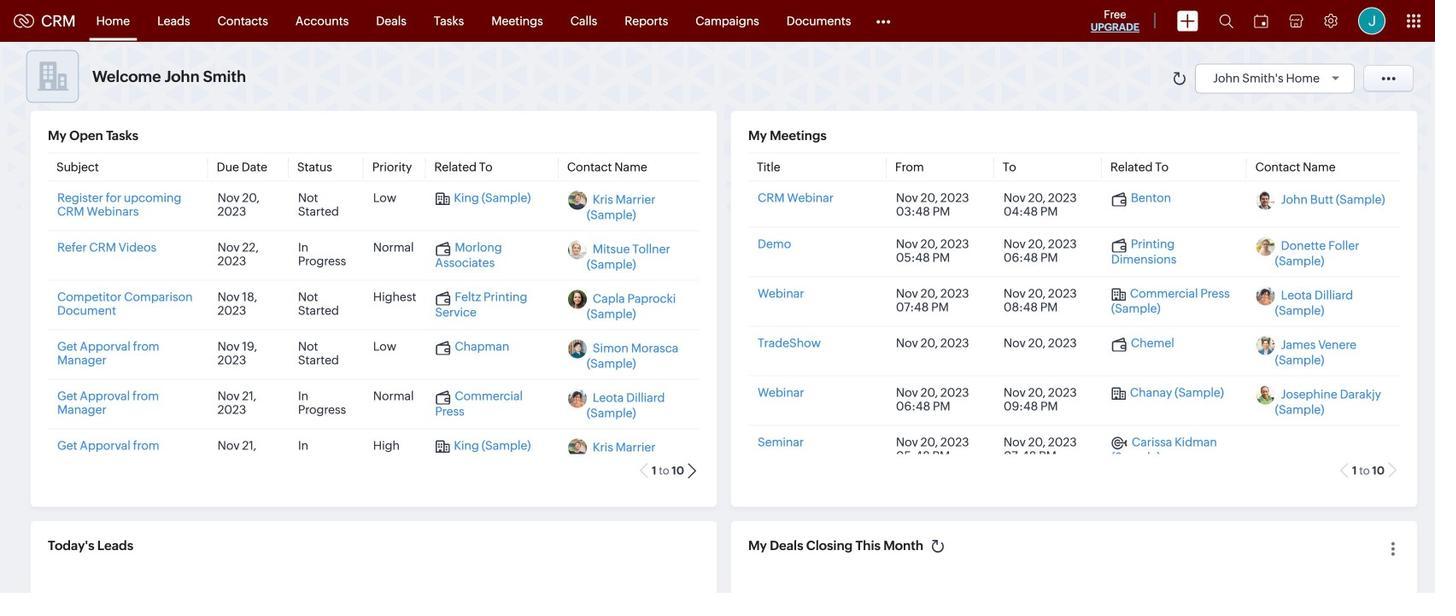 Task type: describe. For each thing, give the bounding box(es) containing it.
search image
[[1219, 14, 1234, 28]]

profile element
[[1348, 0, 1396, 41]]

logo image
[[14, 14, 34, 28]]

create menu element
[[1167, 0, 1209, 41]]



Task type: locate. For each thing, give the bounding box(es) containing it.
calendar image
[[1254, 14, 1269, 28]]

search element
[[1209, 0, 1244, 42]]

create menu image
[[1178, 11, 1199, 31]]

profile image
[[1359, 7, 1386, 35]]

Other Modules field
[[865, 7, 902, 35]]



Task type: vqa. For each thing, say whether or not it's contained in the screenshot.
Logo
yes



